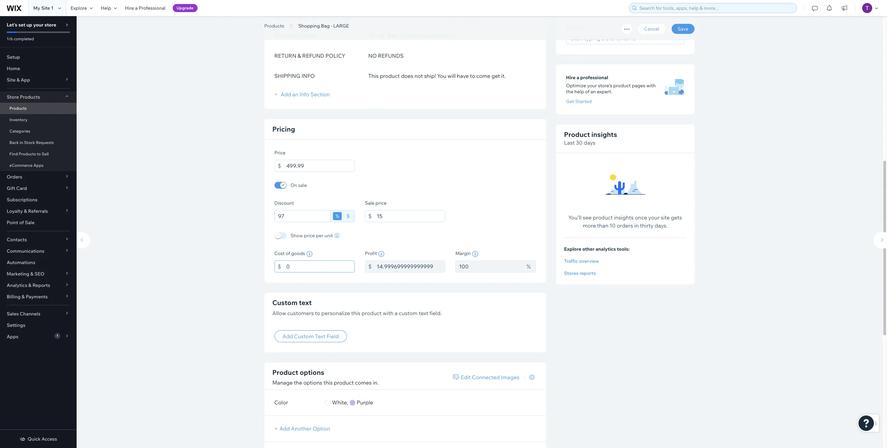 Task type: vqa. For each thing, say whether or not it's contained in the screenshot.
"$"
yes



Task type: describe. For each thing, give the bounding box(es) containing it.
stock
[[24, 140, 35, 145]]

unit
[[325, 233, 333, 239]]

loyalty & referrals
[[7, 209, 48, 215]]

0 horizontal spatial %
[[336, 213, 340, 219]]

info
[[300, 91, 310, 98]]

info for product info
[[302, 32, 316, 39]]

option
[[313, 426, 330, 433]]

help
[[101, 5, 111, 11]]

cancel button
[[639, 24, 666, 34]]

store
[[7, 94, 19, 100]]

sale price
[[365, 200, 387, 206]]

professional
[[581, 75, 609, 81]]

analytics & reports
[[7, 283, 50, 289]]

1 horizontal spatial -
[[349, 14, 353, 30]]

communications
[[7, 249, 44, 255]]

12" x 8" bag  cotton  natural flavors
[[369, 32, 455, 39]]

edit connected images button
[[450, 372, 524, 384]]

get started
[[567, 99, 592, 105]]

info
[[310, 15, 324, 20]]

get started link
[[567, 99, 592, 105]]

app
[[21, 77, 30, 83]]

on sale
[[291, 182, 307, 189]]

a for professional
[[135, 5, 138, 11]]

& for site
[[17, 77, 20, 83]]

custom inside custom text allow customers to personalize this product with a custom text field.
[[273, 299, 298, 307]]

brand
[[567, 24, 580, 30]]

per
[[316, 233, 324, 239]]

refund
[[302, 52, 325, 59]]

subscriptions
[[7, 197, 37, 203]]

other
[[583, 247, 595, 253]]

orders
[[617, 223, 634, 230]]

hire a professional
[[125, 5, 166, 11]]

payments
[[26, 294, 48, 300]]

no refunds
[[369, 52, 404, 59]]

once
[[635, 215, 648, 221]]

shopping up product info
[[265, 14, 321, 30]]

this inside product options manage the options this product comes in.
[[324, 380, 333, 387]]

add for add an info section
[[281, 91, 291, 98]]

site inside site & app dropdown button
[[7, 77, 16, 83]]

to inside sidebar element
[[37, 152, 41, 157]]

bag right the info
[[324, 14, 347, 30]]

see
[[583, 215, 592, 221]]

add for add another option
[[280, 426, 290, 433]]

billing & payments button
[[0, 292, 77, 303]]

marketing & seo button
[[0, 269, 77, 280]]

contacts
[[7, 237, 27, 243]]

0 horizontal spatial -
[[331, 23, 333, 29]]

settings link
[[0, 320, 77, 332]]

customers
[[288, 310, 314, 317]]

you'll
[[569, 215, 582, 221]]

x
[[377, 32, 380, 39]]

of for cost of goods
[[286, 251, 290, 257]]

info tooltip image for cost of goods
[[307, 251, 313, 257]]

Search for tools, apps, help & more... field
[[638, 3, 795, 13]]

& for return
[[298, 52, 301, 59]]

2 horizontal spatial to
[[470, 72, 476, 79]]

orders button
[[0, 172, 77, 183]]

your inside sidebar element
[[33, 22, 43, 28]]

analytics
[[7, 283, 27, 289]]

sale
[[298, 182, 307, 189]]

sales
[[7, 311, 19, 317]]

shopping down additional info sections
[[299, 23, 320, 29]]

another
[[291, 426, 312, 433]]

automations
[[7, 260, 35, 266]]

gift card button
[[0, 183, 77, 194]]

info for shipping info
[[302, 72, 315, 79]]

automations link
[[0, 257, 77, 269]]

gift card
[[7, 186, 27, 192]]

add an info section
[[280, 91, 330, 98]]

help
[[575, 89, 585, 95]]

an inside optimize your store's product pages with the help of an expert.
[[591, 89, 596, 95]]

seo
[[35, 271, 44, 277]]

reports
[[580, 271, 596, 277]]

1 inside sidebar element
[[57, 334, 58, 339]]

section
[[311, 91, 330, 98]]

access
[[42, 437, 57, 443]]

1/6 completed
[[7, 36, 34, 41]]

profit
[[365, 251, 377, 257]]

you
[[438, 72, 447, 79]]

images
[[501, 375, 520, 381]]

hire for hire a professional
[[567, 75, 576, 81]]

8"
[[381, 32, 387, 39]]

custom inside button
[[294, 334, 314, 340]]

0 vertical spatial products link
[[261, 23, 288, 29]]

pricing
[[273, 125, 295, 133]]

explore for explore other analytics tools:
[[565, 247, 582, 253]]

you'll see product insights once your site gets more than 10 orders in thirty days.
[[569, 215, 683, 230]]

find products to sell
[[9, 152, 49, 157]]

this product does not ship! you will have to come get it.
[[369, 72, 506, 79]]

white
[[332, 400, 347, 407]]

site
[[661, 215, 670, 221]]

ecommerce apps
[[9, 163, 44, 168]]

cotton
[[400, 32, 417, 39]]

1 horizontal spatial large
[[356, 14, 397, 30]]

subscriptions link
[[0, 194, 77, 206]]

sale inside point of sale link
[[25, 220, 35, 226]]

info tooltip image for profit
[[379, 251, 385, 257]]

price for show
[[304, 233, 315, 239]]

save
[[678, 26, 689, 32]]

your inside you'll see product insights once your site gets more than 10 orders in thirty days.
[[649, 215, 660, 221]]

categories link
[[0, 126, 77, 137]]

hire a professional
[[567, 75, 609, 81]]

marketing & seo
[[7, 271, 44, 277]]

with inside custom text allow customers to personalize this product with a custom text field.
[[383, 310, 394, 317]]

traffic
[[565, 259, 579, 265]]

categories
[[9, 129, 30, 134]]

product inside optimize your store's product pages with the help of an expert.
[[614, 83, 631, 89]]

custom
[[399, 310, 418, 317]]

connected
[[472, 375, 500, 381]]

products inside find products to sell link
[[19, 152, 36, 157]]

purple
[[357, 400, 374, 407]]

quick access
[[28, 437, 57, 443]]

additional info sections
[[275, 15, 353, 20]]

your inside optimize your store's product pages with the help of an expert.
[[588, 83, 597, 89]]

goods
[[291, 251, 305, 257]]

info tooltip image for margin
[[473, 251, 479, 257]]

discount
[[275, 200, 294, 206]]



Task type: locate. For each thing, give the bounding box(es) containing it.
0 horizontal spatial the
[[294, 380, 302, 387]]

1 vertical spatial this
[[324, 380, 333, 387]]

0 vertical spatial apps
[[34, 163, 44, 168]]

0 vertical spatial custom
[[273, 299, 298, 307]]

completed
[[14, 36, 34, 41]]

info tooltip image right profit
[[379, 251, 385, 257]]

this
[[369, 72, 379, 79]]

product inside product insights last 30 days
[[565, 131, 591, 139]]

insights
[[592, 131, 618, 139], [615, 215, 634, 221]]

ship!
[[424, 72, 436, 79]]

1 vertical spatial in
[[635, 223, 639, 230]]

1 vertical spatial to
[[37, 152, 41, 157]]

0 vertical spatial your
[[33, 22, 43, 28]]

1 horizontal spatial your
[[588, 83, 597, 89]]

1 vertical spatial site
[[7, 77, 16, 83]]

on
[[291, 182, 297, 189]]

1 right my
[[51, 5, 53, 11]]

product inside product options manage the options this product comes in.
[[334, 380, 354, 387]]

1 down settings link on the left
[[57, 334, 58, 339]]

3 info tooltip image from the left
[[473, 251, 479, 257]]

1 horizontal spatial with
[[647, 83, 656, 89]]

hire right help button
[[125, 5, 134, 11]]

optimize your store's product pages with the help of an expert.
[[567, 83, 656, 95]]

1 horizontal spatial in
[[635, 223, 639, 230]]

explore inside the 'shopping bag - large' form
[[565, 247, 582, 253]]

billing
[[7, 294, 21, 300]]

0 vertical spatial of
[[586, 89, 590, 95]]

find products to sell link
[[0, 149, 77, 160]]

this right personalize
[[352, 310, 361, 317]]

insights inside product insights last 30 days
[[592, 131, 618, 139]]

inventory link
[[0, 114, 77, 126]]

1 horizontal spatial of
[[286, 251, 290, 257]]

products up inventory
[[9, 106, 27, 111]]

in.
[[373, 380, 379, 387]]

contacts button
[[0, 234, 77, 246]]

to right have
[[470, 72, 476, 79]]

1 horizontal spatial product
[[565, 131, 591, 139]]

of right cost
[[286, 251, 290, 257]]

products up ecommerce apps
[[19, 152, 36, 157]]

add inside add another option button
[[280, 426, 290, 433]]

& right billing
[[22, 294, 25, 300]]

sidebar element
[[0, 16, 77, 449]]

explore left "help"
[[71, 5, 87, 11]]

large up x
[[356, 14, 397, 30]]

ecommerce
[[9, 163, 33, 168]]

price left "per"
[[304, 233, 315, 239]]

upgrade button
[[173, 4, 198, 12]]

0 horizontal spatial 1
[[51, 5, 53, 11]]

insights up the days
[[592, 131, 618, 139]]

0 horizontal spatial large
[[334, 23, 349, 29]]

1 vertical spatial custom
[[294, 334, 314, 340]]

traffic overview link
[[565, 259, 687, 265]]

to right customers
[[315, 310, 320, 317]]

add custom text field
[[283, 334, 339, 340]]

& right loyalty
[[24, 209, 27, 215]]

custom up allow
[[273, 299, 298, 307]]

info down additional info sections
[[302, 32, 316, 39]]

product inside custom text allow customers to personalize this product with a custom text field.
[[362, 310, 382, 317]]

sales channels button
[[0, 309, 77, 320]]

site & app
[[7, 77, 30, 83]]

None text field
[[287, 160, 355, 172], [275, 210, 331, 222], [377, 261, 446, 273], [287, 160, 355, 172], [275, 210, 331, 222], [377, 261, 446, 273]]

optimize
[[567, 83, 587, 89]]

an left info at the top
[[293, 91, 299, 98]]

this up "white"
[[324, 380, 333, 387]]

explore other analytics tools:
[[565, 247, 630, 253]]

Start typing a brand name field
[[569, 33, 683, 44]]

channels
[[20, 311, 40, 317]]

setup
[[7, 54, 20, 60]]

shipping info
[[275, 72, 315, 79]]

store products button
[[0, 91, 77, 103]]

thirty
[[641, 223, 654, 230]]

price up the $ 'text field'
[[376, 200, 387, 206]]

referrals
[[28, 209, 48, 215]]

in inside you'll see product insights once your site gets more than 10 orders in thirty days.
[[635, 223, 639, 230]]

1 vertical spatial sale
[[25, 220, 35, 226]]

1 vertical spatial explore
[[565, 247, 582, 253]]

custom text allow customers to personalize this product with a custom text field.
[[273, 299, 442, 317]]

days
[[584, 140, 596, 146]]

1 vertical spatial add
[[283, 334, 293, 340]]

1 vertical spatial insights
[[615, 215, 634, 221]]

with right pages on the right
[[647, 83, 656, 89]]

it.
[[502, 72, 506, 79]]

0 vertical spatial hire
[[125, 5, 134, 11]]

0 vertical spatial a
[[135, 5, 138, 11]]

1 horizontal spatial site
[[41, 5, 50, 11]]

explore up traffic
[[565, 247, 582, 253]]

0 vertical spatial in
[[20, 140, 23, 145]]

of inside sidebar element
[[19, 220, 24, 226]]

2 vertical spatial of
[[286, 251, 290, 257]]

of right point at the left
[[19, 220, 24, 226]]

1 vertical spatial with
[[383, 310, 394, 317]]

in down once
[[635, 223, 639, 230]]

0 horizontal spatial apps
[[7, 334, 18, 340]]

refunds
[[378, 52, 404, 59]]

a left the professional
[[135, 5, 138, 11]]

& for billing
[[22, 294, 25, 300]]

explore for explore
[[71, 5, 87, 11]]

a for professional
[[577, 75, 580, 81]]

1 vertical spatial price
[[304, 233, 315, 239]]

shopping bag - large form
[[73, 0, 888, 449]]

product info
[[275, 32, 316, 39]]

add down the shipping
[[281, 91, 291, 98]]

info
[[302, 32, 316, 39], [302, 72, 315, 79]]

& left seo on the left of the page
[[30, 271, 33, 277]]

& right return
[[298, 52, 301, 59]]

0 horizontal spatial in
[[20, 140, 23, 145]]

& left reports
[[28, 283, 31, 289]]

traffic overview
[[565, 259, 600, 265]]

product for product options
[[273, 369, 298, 377]]

1
[[51, 5, 53, 11], [57, 334, 58, 339]]

1 horizontal spatial a
[[395, 310, 398, 317]]

products link down store products
[[0, 103, 77, 114]]

1 vertical spatial options
[[304, 380, 323, 387]]

0 horizontal spatial a
[[135, 5, 138, 11]]

& left app
[[17, 77, 20, 83]]

2 vertical spatial a
[[395, 310, 398, 317]]

your
[[33, 22, 43, 28], [588, 83, 597, 89], [649, 215, 660, 221]]

1 horizontal spatial apps
[[34, 163, 44, 168]]

& for marketing
[[30, 271, 33, 277]]

product up manage
[[273, 369, 298, 377]]

& for analytics
[[28, 283, 31, 289]]

this inside custom text allow customers to personalize this product with a custom text field.
[[352, 310, 361, 317]]

with inside optimize your store's product pages with the help of an expert.
[[647, 83, 656, 89]]

0 vertical spatial options
[[300, 369, 325, 377]]

1 vertical spatial apps
[[7, 334, 18, 340]]

1 vertical spatial info
[[302, 72, 315, 79]]

text up customers
[[299, 299, 312, 307]]

0 vertical spatial product
[[565, 131, 591, 139]]

info tooltip image right margin
[[473, 251, 479, 257]]

1 horizontal spatial this
[[352, 310, 361, 317]]

1 horizontal spatial the
[[567, 89, 574, 95]]

personalize
[[322, 310, 350, 317]]

1 vertical spatial %
[[527, 264, 531, 270]]

1 vertical spatial a
[[577, 75, 580, 81]]

the inside optimize your store's product pages with the help of an expert.
[[567, 89, 574, 95]]

than
[[598, 223, 609, 230]]

products inside the store products dropdown button
[[20, 94, 40, 100]]

the
[[567, 89, 574, 95], [294, 380, 302, 387]]

store
[[45, 22, 56, 28]]

site right my
[[41, 5, 50, 11]]

a left custom
[[395, 310, 398, 317]]

0 vertical spatial add
[[281, 91, 291, 98]]

edit option link image
[[454, 375, 460, 381]]

in inside sidebar element
[[20, 140, 23, 145]]

no
[[369, 52, 377, 59]]

add custom text field button
[[275, 331, 347, 343]]

flavors
[[438, 32, 455, 39]]

show price per unit
[[291, 233, 333, 239]]

$
[[278, 163, 281, 169], [369, 213, 372, 220], [347, 213, 350, 219], [278, 264, 281, 270], [369, 264, 372, 270]]

add another option
[[280, 426, 330, 433]]

1 horizontal spatial explore
[[565, 247, 582, 253]]

1 horizontal spatial hire
[[567, 75, 576, 81]]

of inside optimize your store's product pages with the help of an expert.
[[586, 89, 590, 95]]

product up 30
[[565, 131, 591, 139]]

sale inside the 'shopping bag - large' form
[[365, 200, 375, 206]]

upgrade
[[177, 5, 194, 10]]

1 horizontal spatial to
[[315, 310, 320, 317]]

0 vertical spatial price
[[376, 200, 387, 206]]

with left custom
[[383, 310, 394, 317]]

price for sale
[[376, 200, 387, 206]]

store products
[[7, 94, 40, 100]]

an
[[591, 89, 596, 95], [293, 91, 299, 98]]

in
[[20, 140, 23, 145], [635, 223, 639, 230]]

cost of goods
[[275, 251, 305, 257]]

your up thirty
[[649, 215, 660, 221]]

large down sections
[[334, 23, 349, 29]]

products link up product
[[261, 23, 288, 29]]

0 vertical spatial this
[[352, 310, 361, 317]]

your right up
[[33, 22, 43, 28]]

of right help
[[586, 89, 590, 95]]

$ text field
[[377, 210, 446, 222]]

1 vertical spatial 1
[[57, 334, 58, 339]]

color
[[275, 400, 288, 407]]

0 horizontal spatial products link
[[0, 103, 77, 114]]

a up optimize
[[577, 75, 580, 81]]

hire inside the 'shopping bag - large' form
[[567, 75, 576, 81]]

bag down the info
[[321, 23, 330, 29]]

0 vertical spatial insights
[[592, 131, 618, 139]]

0 horizontal spatial your
[[33, 22, 43, 28]]

insights inside you'll see product insights once your site gets more than 10 orders in thirty days.
[[615, 215, 634, 221]]

apps down settings
[[7, 334, 18, 340]]

0 horizontal spatial an
[[293, 91, 299, 98]]

custom left text
[[294, 334, 314, 340]]

1 horizontal spatial an
[[591, 89, 596, 95]]

add down allow
[[283, 334, 293, 340]]

0 horizontal spatial product
[[273, 369, 298, 377]]

insights up orders
[[615, 215, 634, 221]]

1 vertical spatial of
[[19, 220, 24, 226]]

site down home
[[7, 77, 16, 83]]

0 vertical spatial %
[[336, 213, 340, 219]]

0 vertical spatial text
[[299, 299, 312, 307]]

allow
[[273, 310, 286, 317]]

professional
[[139, 5, 166, 11]]

None text field
[[287, 261, 355, 273], [456, 261, 524, 273], [287, 261, 355, 273], [456, 261, 524, 273]]

hire up optimize
[[567, 75, 576, 81]]

0 horizontal spatial to
[[37, 152, 41, 157]]

set
[[18, 22, 25, 28]]

quick
[[28, 437, 41, 443]]

& inside the 'shopping bag - large' form
[[298, 52, 301, 59]]

add another option button
[[275, 424, 339, 436]]

2 horizontal spatial of
[[586, 89, 590, 95]]

0 horizontal spatial hire
[[125, 5, 134, 11]]

0 horizontal spatial price
[[304, 233, 315, 239]]

0 vertical spatial explore
[[71, 5, 87, 11]]

0 vertical spatial site
[[41, 5, 50, 11]]

0 vertical spatial sale
[[365, 200, 375, 206]]

apps down find products to sell link
[[34, 163, 44, 168]]

product inside you'll see product insights once your site gets more than 10 orders in thirty days.
[[593, 215, 613, 221]]

text left field.
[[419, 310, 429, 317]]

come
[[477, 72, 491, 79]]

0 horizontal spatial info tooltip image
[[307, 251, 313, 257]]

0 vertical spatial to
[[470, 72, 476, 79]]

products link
[[261, 23, 288, 29], [0, 103, 77, 114]]

sales channels
[[7, 311, 40, 317]]

1 vertical spatial hire
[[567, 75, 576, 81]]

up
[[26, 22, 32, 28]]

0 vertical spatial the
[[567, 89, 574, 95]]

0 horizontal spatial with
[[383, 310, 394, 317]]

2 horizontal spatial info tooltip image
[[473, 251, 479, 257]]

loyalty
[[7, 209, 23, 215]]

a inside custom text allow customers to personalize this product with a custom text field.
[[395, 310, 398, 317]]

add left another
[[280, 426, 290, 433]]

1 horizontal spatial info tooltip image
[[379, 251, 385, 257]]

add for add custom text field
[[283, 334, 293, 340]]

settings
[[7, 323, 25, 329]]

info tooltip image right goods
[[307, 251, 313, 257]]

product inside product options manage the options this product comes in.
[[273, 369, 298, 377]]

0 horizontal spatial text
[[299, 299, 312, 307]]

the right manage
[[294, 380, 302, 387]]

1 horizontal spatial sale
[[365, 200, 375, 206]]

add inside add custom text field button
[[283, 334, 293, 340]]

reports
[[33, 283, 50, 289]]

an left the expert.
[[591, 89, 596, 95]]

the left help
[[567, 89, 574, 95]]

0 horizontal spatial site
[[7, 77, 16, 83]]

2 horizontal spatial a
[[577, 75, 580, 81]]

1 info tooltip image from the left
[[307, 251, 313, 257]]

2 vertical spatial your
[[649, 215, 660, 221]]

product for product insights
[[565, 131, 591, 139]]

products inside the 'shopping bag - large' form
[[265, 23, 284, 29]]

the inside product options manage the options this product comes in.
[[294, 380, 302, 387]]

natural
[[419, 32, 437, 39]]

billing & payments
[[7, 294, 48, 300]]

card
[[16, 186, 27, 192]]

products up product
[[265, 23, 284, 29]]

0 vertical spatial 1
[[51, 5, 53, 11]]

1/6
[[7, 36, 13, 41]]

let's set up your store
[[7, 22, 56, 28]]

0 vertical spatial info
[[302, 32, 316, 39]]

1 vertical spatial products link
[[0, 103, 77, 114]]

custom
[[273, 299, 298, 307], [294, 334, 314, 340]]

2 vertical spatial add
[[280, 426, 290, 433]]

0 horizontal spatial sale
[[25, 220, 35, 226]]

days.
[[655, 223, 668, 230]]

info up add an info section
[[302, 72, 315, 79]]

1 vertical spatial the
[[294, 380, 302, 387]]

0 horizontal spatial explore
[[71, 5, 87, 11]]

products right store
[[20, 94, 40, 100]]

1 horizontal spatial 1
[[57, 334, 58, 339]]

0 horizontal spatial of
[[19, 220, 24, 226]]

to left sell
[[37, 152, 41, 157]]

in right back
[[20, 140, 23, 145]]

your down professional
[[588, 83, 597, 89]]

1 vertical spatial product
[[273, 369, 298, 377]]

margin
[[456, 251, 471, 257]]

to inside custom text allow customers to personalize this product with a custom text field.
[[315, 310, 320, 317]]

1 horizontal spatial price
[[376, 200, 387, 206]]

30
[[577, 140, 583, 146]]

shipping
[[275, 72, 301, 79]]

1 vertical spatial text
[[419, 310, 429, 317]]

tools:
[[618, 247, 630, 253]]

2 info tooltip image from the left
[[379, 251, 385, 257]]

of for point of sale
[[19, 220, 24, 226]]

1 horizontal spatial text
[[419, 310, 429, 317]]

find
[[9, 152, 18, 157]]

& for loyalty
[[24, 209, 27, 215]]

0 vertical spatial with
[[647, 83, 656, 89]]

1 horizontal spatial %
[[527, 264, 531, 270]]

hire for hire a professional
[[125, 5, 134, 11]]

text
[[315, 334, 326, 340]]

marketing
[[7, 271, 29, 277]]

text
[[299, 299, 312, 307], [419, 310, 429, 317]]

cost
[[275, 251, 285, 257]]

info tooltip image
[[307, 251, 313, 257], [379, 251, 385, 257], [473, 251, 479, 257]]

back in stock requests
[[9, 140, 54, 145]]

2 vertical spatial to
[[315, 310, 320, 317]]

field
[[327, 334, 339, 340]]

0 horizontal spatial this
[[324, 380, 333, 387]]

communications button
[[0, 246, 77, 257]]



